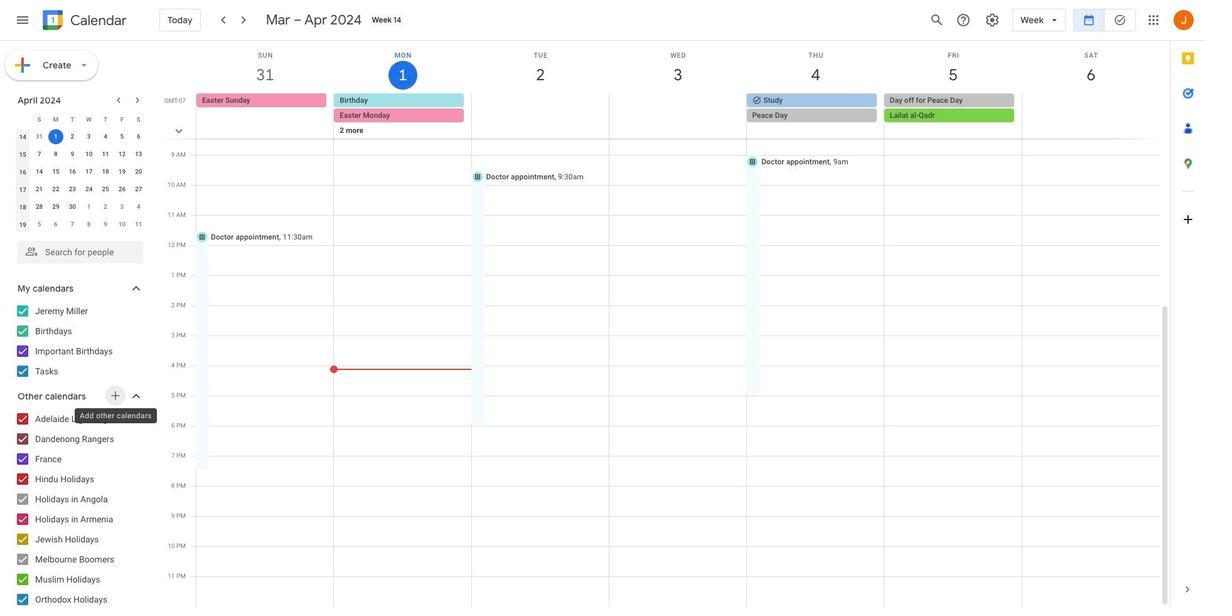 Task type: describe. For each thing, give the bounding box(es) containing it.
21 element
[[32, 182, 47, 197]]

may 2 element
[[98, 200, 113, 215]]

7 element
[[32, 147, 47, 162]]

my calendars list
[[3, 301, 156, 382]]

march 31 element
[[32, 129, 47, 144]]

13 element
[[131, 147, 146, 162]]

Search for people text field
[[25, 241, 136, 264]]

may 3 element
[[115, 200, 130, 215]]

11 element
[[98, 147, 113, 162]]

17 element
[[81, 164, 96, 180]]

add other calendars image
[[109, 390, 122, 402]]

5 element
[[115, 129, 130, 144]]

26 element
[[115, 182, 130, 197]]

29 element
[[48, 200, 63, 215]]

9 element
[[65, 147, 80, 162]]

may 4 element
[[131, 200, 146, 215]]

settings menu image
[[985, 13, 1000, 28]]

16 element
[[65, 164, 80, 180]]

may 1 element
[[81, 200, 96, 215]]

6 element
[[131, 129, 146, 144]]

may 6 element
[[48, 217, 63, 232]]

april 2024 grid
[[12, 110, 147, 233]]



Task type: vqa. For each thing, say whether or not it's contained in the screenshot.
heading within Calendar element
yes



Task type: locate. For each thing, give the bounding box(es) containing it.
1, today element
[[48, 129, 63, 144]]

heading inside calendar element
[[68, 13, 127, 28]]

30 element
[[65, 200, 80, 215]]

4 element
[[98, 129, 113, 144]]

row group inside april 2024 grid
[[14, 128, 147, 233]]

main drawer image
[[15, 13, 30, 28]]

18 element
[[98, 164, 113, 180]]

14 element
[[32, 164, 47, 180]]

heading
[[68, 13, 127, 28]]

20 element
[[131, 164, 146, 180]]

row
[[191, 94, 1170, 154], [14, 110, 147, 128], [14, 128, 147, 146], [14, 146, 147, 163], [14, 163, 147, 181], [14, 181, 147, 198], [14, 198, 147, 216], [14, 216, 147, 233]]

19 element
[[115, 164, 130, 180]]

12 element
[[115, 147, 130, 162]]

27 element
[[131, 182, 146, 197]]

24 element
[[81, 182, 96, 197]]

2 element
[[65, 129, 80, 144]]

may 5 element
[[32, 217, 47, 232]]

cell
[[334, 94, 472, 154], [472, 94, 609, 154], [609, 94, 747, 154], [747, 94, 884, 154], [884, 94, 1022, 154], [1022, 94, 1159, 154], [48, 128, 64, 146]]

28 element
[[32, 200, 47, 215]]

calendar element
[[40, 8, 127, 35]]

row group
[[14, 128, 147, 233]]

column header inside april 2024 grid
[[14, 110, 31, 128]]

23 element
[[65, 182, 80, 197]]

cell inside april 2024 grid
[[48, 128, 64, 146]]

column header
[[14, 110, 31, 128]]

3 element
[[81, 129, 96, 144]]

tab list
[[1171, 41, 1205, 572]]

may 8 element
[[81, 217, 96, 232]]

grid
[[161, 41, 1170, 608]]

may 10 element
[[115, 217, 130, 232]]

15 element
[[48, 164, 63, 180]]

22 element
[[48, 182, 63, 197]]

10 element
[[81, 147, 96, 162]]

may 9 element
[[98, 217, 113, 232]]

None search field
[[0, 236, 156, 264]]

may 7 element
[[65, 217, 80, 232]]

8 element
[[48, 147, 63, 162]]

other calendars list
[[3, 409, 156, 608]]

25 element
[[98, 182, 113, 197]]

may 11 element
[[131, 217, 146, 232]]



